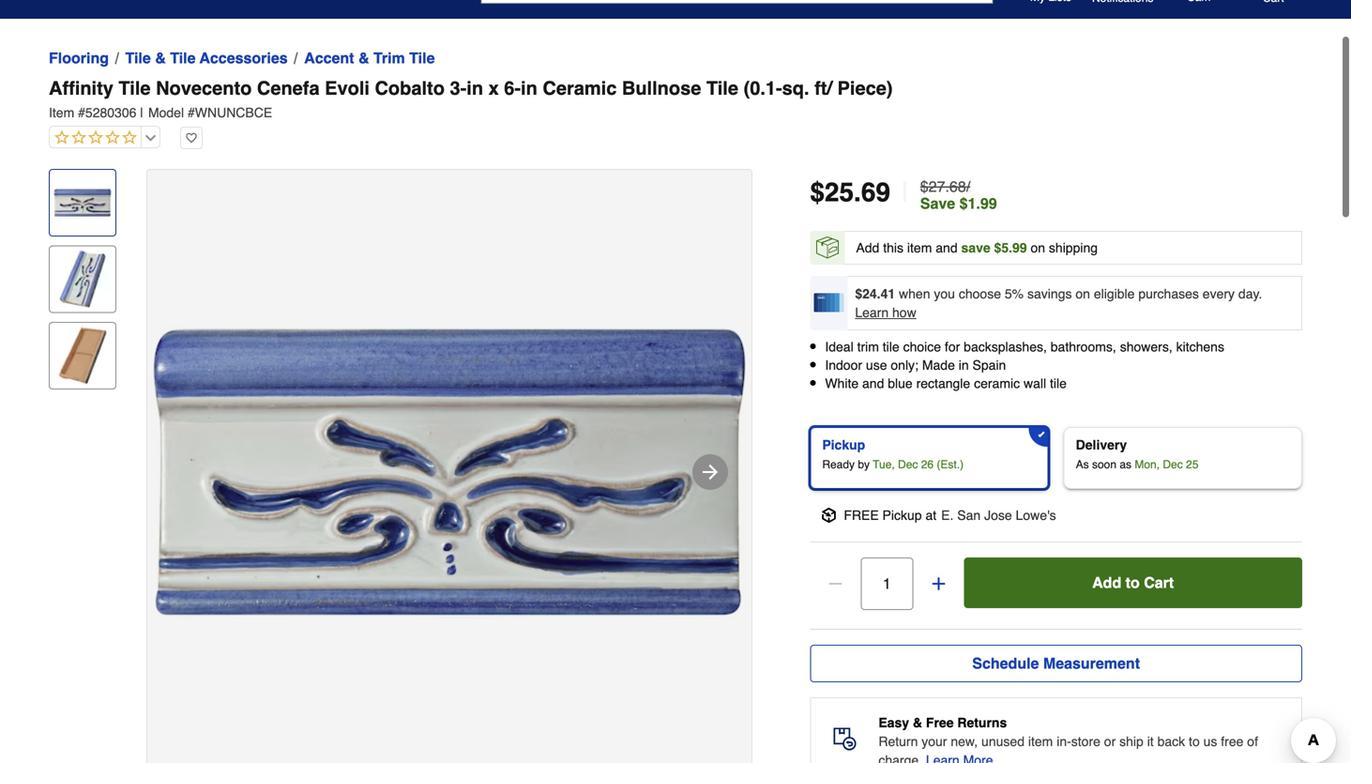 Task type: describe. For each thing, give the bounding box(es) containing it.
tile right flooring
[[125, 49, 151, 67]]

free
[[1222, 734, 1244, 749]]

measurement
[[1044, 655, 1141, 672]]

bathrooms,
[[1051, 339, 1117, 354]]

wnuncbce
[[195, 105, 272, 120]]

$27.68
[[921, 178, 967, 195]]

day.
[[1239, 286, 1263, 301]]

tile & tile accessories link
[[125, 47, 288, 69]]

mon,
[[1135, 458, 1160, 471]]

bullnose
[[622, 77, 702, 99]]

& for accent
[[359, 49, 369, 67]]

savings
[[1028, 286, 1073, 301]]

add for add to cart
[[1093, 574, 1122, 591]]

indoor
[[825, 358, 863, 373]]

1 vertical spatial |
[[902, 176, 909, 208]]

$1.99
[[960, 195, 998, 212]]

$5.99
[[995, 240, 1028, 255]]

.
[[854, 177, 862, 207]]

e.
[[942, 508, 954, 523]]

1 vertical spatial pickup
[[883, 508, 922, 523]]

backsplashes,
[[964, 339, 1048, 354]]

blue
[[888, 376, 913, 391]]

on for shipping
[[1031, 240, 1046, 255]]

white
[[825, 376, 859, 391]]

zero stars image
[[50, 130, 137, 147]]

accent & trim tile
[[304, 49, 435, 67]]

charge.
[[879, 753, 923, 763]]

$24.41
[[856, 286, 896, 301]]

& for tile
[[155, 49, 166, 67]]

you
[[934, 286, 956, 301]]

tile & tile accessories
[[125, 49, 288, 67]]

in-
[[1057, 734, 1072, 749]]

or
[[1105, 734, 1116, 749]]

save
[[921, 195, 956, 212]]

Stepper number input field with increment and decrement buttons number field
[[861, 557, 914, 610]]

5280306
[[85, 105, 137, 120]]

accent & trim tile link
[[304, 47, 435, 69]]

for
[[945, 339, 961, 354]]

add to cart button
[[964, 557, 1303, 608]]

ceramic
[[543, 77, 617, 99]]

$24.41 when you choose 5% savings on eligible purchases every day. learn how
[[856, 286, 1263, 320]]

to inside the easy & free returns return your new, unused item in-store or ship it back to us free of charge.
[[1189, 734, 1200, 749]]

0 horizontal spatial 25
[[825, 177, 854, 207]]

piece)
[[838, 77, 893, 99]]

flooring
[[49, 49, 109, 67]]

affinity tile novecento cenefa evoli cobalto 3-in x 6-in ceramic bullnose tile (0.1-sq. ft/ piece) item # 5280306 | model # wnuncbce
[[49, 77, 893, 120]]

& for easy
[[913, 715, 923, 730]]

every
[[1203, 286, 1235, 301]]

free pickup at e. san jose lowe's
[[844, 508, 1057, 523]]

return
[[879, 734, 918, 749]]

free
[[844, 508, 879, 523]]

to inside 'button'
[[1126, 574, 1140, 591]]

us
[[1204, 734, 1218, 749]]

when
[[899, 286, 931, 301]]

add for add this item and save $5.99 on shipping
[[857, 240, 880, 255]]

returns
[[958, 715, 1008, 730]]

5%
[[1005, 286, 1024, 301]]

at
[[926, 508, 937, 523]]

eligible
[[1094, 286, 1135, 301]]

affinity
[[49, 77, 113, 99]]

6-
[[504, 77, 521, 99]]

store
[[1072, 734, 1101, 749]]

item
[[49, 105, 74, 120]]

new,
[[951, 734, 978, 749]]

back
[[1158, 734, 1186, 749]]

and inside ideal trim tile choice for backsplashes, bathrooms, showers, kitchens indoor use only; made in spain white and blue rectangle ceramic wall tile
[[863, 376, 885, 391]]

$27.68 /
[[921, 178, 971, 195]]

/
[[967, 178, 971, 195]]

2 # from the left
[[188, 105, 195, 120]]

(est.)
[[937, 458, 964, 471]]

1 horizontal spatial tile
[[1050, 376, 1067, 391]]

how
[[893, 305, 917, 320]]

cenefa
[[257, 77, 320, 99]]

free
[[926, 715, 954, 730]]

pickup ready by tue, dec 26 (est.)
[[823, 437, 964, 471]]

choose
[[959, 286, 1002, 301]]

0 vertical spatial item
[[908, 240, 933, 255]]

trim
[[374, 49, 405, 67]]

26
[[922, 458, 934, 471]]

1 # from the left
[[78, 105, 85, 120]]

add to cart
[[1093, 574, 1175, 591]]

learn
[[856, 305, 889, 320]]

lowe's
[[1016, 508, 1057, 523]]



Task type: vqa. For each thing, say whether or not it's contained in the screenshot.
OFF
no



Task type: locate. For each thing, give the bounding box(es) containing it.
delivery
[[1076, 437, 1128, 452]]

soon
[[1093, 458, 1117, 471]]

1 horizontal spatial pickup
[[883, 508, 922, 523]]

25 right mon,
[[1187, 458, 1199, 471]]

on right "$5.99"
[[1031, 240, 1046, 255]]

in inside ideal trim tile choice for backsplashes, bathrooms, showers, kitchens indoor use only; made in spain white and blue rectangle ceramic wall tile
[[959, 358, 969, 373]]

tile left (0.1-
[[707, 77, 739, 99]]

& inside tile & tile accessories link
[[155, 49, 166, 67]]

69
[[862, 177, 891, 207]]

use
[[866, 358, 888, 373]]

& left free
[[913, 715, 923, 730]]

1 vertical spatial 25
[[1187, 458, 1199, 471]]

0 vertical spatial pickup
[[823, 437, 866, 452]]

to
[[1126, 574, 1140, 591], [1189, 734, 1200, 749]]

0 vertical spatial |
[[140, 105, 144, 120]]

as
[[1076, 458, 1090, 471]]

(0.1-
[[744, 77, 783, 99]]

2 horizontal spatial &
[[913, 715, 923, 730]]

kitchens
[[1177, 339, 1225, 354]]

heart outline image
[[180, 127, 203, 149]]

dec inside pickup ready by tue, dec 26 (est.)
[[898, 458, 918, 471]]

dec inside delivery as soon as mon, dec 25
[[1163, 458, 1184, 471]]

tue,
[[873, 458, 895, 471]]

san
[[958, 508, 981, 523]]

your
[[922, 734, 948, 749]]

# right model
[[188, 105, 195, 120]]

1 horizontal spatial #
[[188, 105, 195, 120]]

dec right mon,
[[1163, 458, 1184, 471]]

item left in-
[[1029, 734, 1054, 749]]

1 horizontal spatial item
[[1029, 734, 1054, 749]]

unused
[[982, 734, 1025, 749]]

to left us
[[1189, 734, 1200, 749]]

in left x
[[467, 77, 483, 99]]

& inside accent & trim tile link
[[359, 49, 369, 67]]

0 vertical spatial and
[[936, 240, 958, 255]]

made
[[923, 358, 956, 373]]

x
[[489, 77, 499, 99]]

schedule measurement
[[973, 655, 1141, 672]]

pickup left at on the right bottom
[[883, 508, 922, 523]]

1 horizontal spatial and
[[936, 240, 958, 255]]

& up novecento
[[155, 49, 166, 67]]

add inside 'button'
[[1093, 574, 1122, 591]]

model
[[148, 105, 184, 120]]

affinity tile  #wnuncbce - thumbnail image
[[54, 174, 112, 232]]

accessories
[[200, 49, 288, 67]]

item right this
[[908, 240, 933, 255]]

save $1.99
[[921, 195, 998, 212]]

& inside the easy & free returns return your new, unused item in-store or ship it back to us free of charge.
[[913, 715, 923, 730]]

Search Query text field
[[482, 0, 908, 3]]

ft/
[[815, 77, 833, 99]]

ideal trim tile choice for backsplashes, bathrooms, showers, kitchens indoor use only; made in spain white and blue rectangle ceramic wall tile
[[825, 339, 1225, 391]]

| inside the affinity tile novecento cenefa evoli cobalto 3-in x 6-in ceramic bullnose tile (0.1-sq. ft/ piece) item # 5280306 | model # wnuncbce
[[140, 105, 144, 120]]

ship
[[1120, 734, 1144, 749]]

0 horizontal spatial pickup
[[823, 437, 866, 452]]

1 vertical spatial and
[[863, 376, 885, 391]]

option group containing pickup
[[803, 419, 1311, 496]]

1 horizontal spatial dec
[[1163, 458, 1184, 471]]

wall
[[1024, 376, 1047, 391]]

tile up only;
[[883, 339, 900, 354]]

0 horizontal spatial to
[[1126, 574, 1140, 591]]

tile up the 5280306
[[119, 77, 151, 99]]

| left model
[[140, 105, 144, 120]]

& left trim
[[359, 49, 369, 67]]

in
[[467, 77, 483, 99], [521, 77, 538, 99], [959, 358, 969, 373]]

0 horizontal spatial #
[[78, 105, 85, 120]]

choice
[[904, 339, 942, 354]]

25 left 69 at the right top
[[825, 177, 854, 207]]

minus image
[[826, 574, 845, 593]]

$ 25 . 69
[[810, 177, 891, 207]]

on inside $24.41 when you choose 5% savings on eligible purchases every day. learn how
[[1076, 286, 1091, 301]]

0 horizontal spatial tile
[[883, 339, 900, 354]]

1 horizontal spatial &
[[359, 49, 369, 67]]

showers,
[[1121, 339, 1173, 354]]

1 horizontal spatial 25
[[1187, 458, 1199, 471]]

purchases
[[1139, 286, 1200, 301]]

flooring link
[[49, 47, 109, 69]]

0 horizontal spatial on
[[1031, 240, 1046, 255]]

only;
[[891, 358, 919, 373]]

cobalto
[[375, 77, 445, 99]]

0 horizontal spatial &
[[155, 49, 166, 67]]

add this item and save $5.99 on shipping
[[857, 240, 1098, 255]]

on for eligible
[[1076, 286, 1091, 301]]

dec left the 26
[[898, 458, 918, 471]]

2 horizontal spatial in
[[959, 358, 969, 373]]

jose
[[985, 508, 1013, 523]]

item
[[908, 240, 933, 255], [1029, 734, 1054, 749]]

25 inside delivery as soon as mon, dec 25
[[1187, 458, 1199, 471]]

0 vertical spatial tile
[[883, 339, 900, 354]]

arrow right image
[[699, 461, 722, 483]]

easy
[[879, 715, 910, 730]]

sq.
[[783, 77, 810, 99]]

0 horizontal spatial dec
[[898, 458, 918, 471]]

trim
[[858, 339, 880, 354]]

rectangle
[[917, 376, 971, 391]]

1 horizontal spatial on
[[1076, 286, 1091, 301]]

cart
[[1145, 574, 1175, 591]]

novecento
[[156, 77, 252, 99]]

of
[[1248, 734, 1259, 749]]

spain
[[973, 358, 1007, 373]]

25
[[825, 177, 854, 207], [1187, 458, 1199, 471]]

as
[[1120, 458, 1132, 471]]

$
[[810, 177, 825, 207]]

|
[[140, 105, 144, 120], [902, 176, 909, 208]]

0 vertical spatial 25
[[825, 177, 854, 207]]

and down use
[[863, 376, 885, 391]]

1 vertical spatial item
[[1029, 734, 1054, 749]]

0 vertical spatial on
[[1031, 240, 1046, 255]]

0 horizontal spatial and
[[863, 376, 885, 391]]

1 dec from the left
[[898, 458, 918, 471]]

tile up cobalto
[[409, 49, 435, 67]]

in right x
[[521, 77, 538, 99]]

0 horizontal spatial |
[[140, 105, 144, 120]]

ceramic
[[975, 376, 1021, 391]]

affinity tile  #wnuncbce - thumbnail2 image
[[54, 250, 112, 308]]

#
[[78, 105, 85, 120], [188, 105, 195, 120]]

shipping image
[[817, 237, 839, 259]]

learn how button
[[856, 303, 917, 322]]

item inside the easy & free returns return your new, unused item in-store or ship it back to us free of charge.
[[1029, 734, 1054, 749]]

pickup image
[[822, 508, 837, 523]]

0 horizontal spatial item
[[908, 240, 933, 255]]

item number 5 2 8 0 3 0 6 and model number w n u n c b c e element
[[49, 103, 1303, 122]]

option group
[[803, 419, 1311, 496]]

pickup up ready
[[823, 437, 866, 452]]

0 horizontal spatial add
[[857, 240, 880, 255]]

pickup inside pickup ready by tue, dec 26 (est.)
[[823, 437, 866, 452]]

in down for
[[959, 358, 969, 373]]

accent
[[304, 49, 354, 67]]

delivery as soon as mon, dec 25
[[1076, 437, 1199, 471]]

and left save
[[936, 240, 958, 255]]

save
[[962, 240, 991, 255]]

pickup
[[823, 437, 866, 452], [883, 508, 922, 523]]

0 vertical spatial to
[[1126, 574, 1140, 591]]

tile right wall
[[1050, 376, 1067, 391]]

shipping
[[1049, 240, 1098, 255]]

on left the eligible
[[1076, 286, 1091, 301]]

schedule measurement button
[[810, 645, 1303, 682]]

| right 69 at the right top
[[902, 176, 909, 208]]

to left cart
[[1126, 574, 1140, 591]]

1 horizontal spatial to
[[1189, 734, 1200, 749]]

schedule
[[973, 655, 1040, 672]]

3-
[[450, 77, 467, 99]]

1 vertical spatial on
[[1076, 286, 1091, 301]]

0 horizontal spatial in
[[467, 77, 483, 99]]

add left this
[[857, 240, 880, 255]]

2 dec from the left
[[1163, 458, 1184, 471]]

add left cart
[[1093, 574, 1122, 591]]

affinity tile  #wnuncbce - thumbnail3 image
[[54, 327, 112, 385]]

on
[[1031, 240, 1046, 255], [1076, 286, 1091, 301]]

affinity tile  #wnuncbce image
[[147, 170, 752, 763]]

plus image
[[930, 574, 948, 593]]

1 horizontal spatial |
[[902, 176, 909, 208]]

None search field
[[481, 0, 994, 19]]

1 vertical spatial to
[[1189, 734, 1200, 749]]

ready
[[823, 458, 855, 471]]

0 vertical spatial add
[[857, 240, 880, 255]]

1 vertical spatial tile
[[1050, 376, 1067, 391]]

1 horizontal spatial in
[[521, 77, 538, 99]]

evoli
[[325, 77, 370, 99]]

add
[[857, 240, 880, 255], [1093, 574, 1122, 591]]

tile up novecento
[[170, 49, 196, 67]]

1 vertical spatial add
[[1093, 574, 1122, 591]]

1 horizontal spatial add
[[1093, 574, 1122, 591]]

# right item
[[78, 105, 85, 120]]



